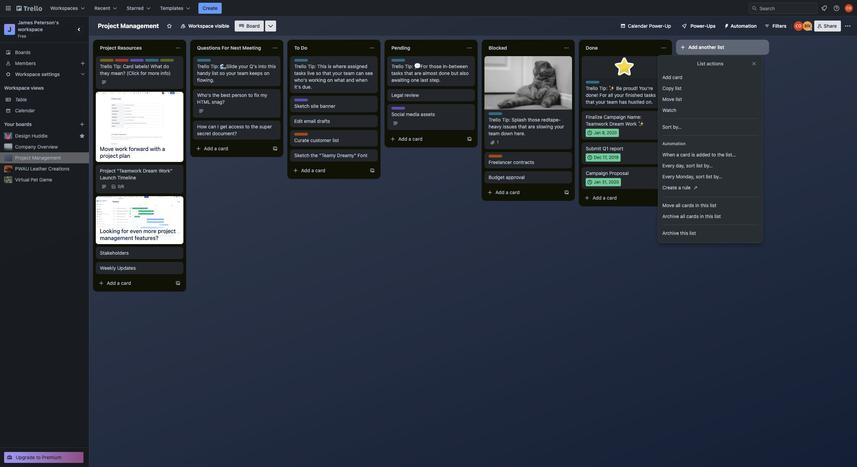 Task type: locate. For each thing, give the bounding box(es) containing it.
overview
[[37, 144, 58, 150]]

a down sketch the "teamy dreamy" font
[[312, 167, 314, 173]]

a right with
[[162, 146, 165, 152]]

add a card button down "jan 31, 2020"
[[582, 192, 659, 203]]

archive for archive this list
[[663, 230, 680, 236]]

calendar down table in the top of the page
[[15, 108, 35, 113]]

1 horizontal spatial those
[[528, 117, 541, 123]]

workspace inside dropdown button
[[15, 71, 40, 77]]

0 horizontal spatial create from template… image
[[273, 146, 278, 151]]

tasks inside trello tip trello tip: 💬for those in-between tasks that are almost done but also awaiting one last step.
[[392, 70, 403, 76]]

team inside trello tip trello tip: this is where assigned tasks live so that your team can see who's working on what and when it's due.
[[344, 70, 355, 76]]

share
[[825, 23, 838, 29]]

that inside trello tip trello tip: 💬for those in-between tasks that are almost done but also awaiting one last step.
[[405, 70, 413, 76]]

those for almost
[[430, 63, 442, 69]]

1 vertical spatial are
[[529, 124, 536, 129]]

1 vertical spatial 2020
[[609, 179, 619, 185]]

so down 🌊slide
[[220, 70, 225, 76]]

0 horizontal spatial ✨
[[609, 85, 616, 91]]

boards
[[16, 121, 32, 127]]

a inside move work forward with a project plan
[[162, 146, 165, 152]]

sort down every day, sort list by… link
[[697, 174, 705, 179]]

project inside the project "teamwork dream work" launch timeline
[[100, 168, 116, 174]]

dream inside finalize campaign name: teamwork dream work ✨
[[610, 121, 625, 127]]

add inside button
[[689, 44, 698, 50]]

0 vertical spatial ✨
[[609, 85, 616, 91]]

add a card button down budget approval link
[[485, 187, 562, 198]]

archive up archive this list
[[663, 213, 680, 219]]

tip for trello tip: this is where assigned tasks live so that your team can see who's working on what and when it's due.
[[307, 59, 313, 64]]

in-
[[443, 63, 449, 69]]

0 horizontal spatial on
[[264, 70, 270, 76]]

create from template… image for last
[[467, 136, 473, 142]]

in down move all cards in this list link
[[701, 213, 705, 219]]

more inside trello tip: card labels! what do they mean? (click for more info)
[[148, 70, 159, 76]]

virtual pet game link
[[15, 176, 85, 183]]

1 vertical spatial in
[[701, 213, 705, 219]]

design inside design team social media assets
[[392, 107, 405, 112]]

2020 for campaign
[[607, 130, 618, 135]]

jan inside checkbox
[[595, 130, 601, 135]]

1 vertical spatial campaign
[[586, 170, 609, 176]]

for
[[222, 45, 229, 51], [600, 92, 607, 98]]

1 horizontal spatial can
[[356, 70, 364, 76]]

team inside design team social media assets
[[407, 107, 417, 112]]

is left added at the right
[[692, 152, 696, 158]]

your down redtape-
[[555, 124, 565, 129]]

project inside "link"
[[15, 155, 31, 161]]

project management inside "link"
[[15, 155, 61, 161]]

project up color: yellow, title: "copy request" element
[[100, 45, 116, 51]]

move down create a rule
[[663, 202, 675, 208]]

card down updates
[[121, 280, 131, 286]]

a inside create a rule "link"
[[679, 185, 682, 190]]

2 horizontal spatial by…
[[714, 174, 723, 179]]

tasks up awaiting
[[392, 70, 403, 76]]

0 vertical spatial 2020
[[607, 130, 618, 135]]

every up create a rule
[[663, 174, 675, 179]]

tasks inside trello tip trello tip: this is where assigned tasks live so that your team can see who's working on what and when it's due.
[[295, 70, 306, 76]]

2 vertical spatial create from template… image
[[370, 168, 375, 173]]

sm image
[[722, 21, 731, 30]]

every inside every monday, sort list by… link
[[663, 174, 675, 179]]

2 horizontal spatial create from template… image
[[467, 136, 473, 142]]

so inside trello tip trello tip: 🌊slide your q's into this handy list so your team keeps on flowing.
[[220, 70, 225, 76]]

tip: left 💬for
[[405, 63, 414, 69]]

move for move list
[[663, 96, 675, 102]]

0 vertical spatial color: orange, title: "one more step" element
[[295, 133, 308, 136]]

0 horizontal spatial for
[[222, 45, 229, 51]]

tip inside trello tip trello tip: this is where assigned tasks live so that your team can see who's working on what and when it's due.
[[307, 59, 313, 64]]

tip: inside trello tip trello tip: 🌊slide your q's into this handy list so your team keeps on flowing.
[[211, 63, 219, 69]]

1 horizontal spatial create from template… image
[[370, 168, 375, 173]]

your boards with 5 items element
[[4, 120, 69, 128]]

a for project resources
[[117, 280, 120, 286]]

work
[[115, 146, 128, 152]]

pending
[[392, 45, 411, 51]]

tip: for trello tip: this is where assigned tasks live so that your team can see who's working on what and when it's due.
[[308, 63, 316, 69]]

christina overa (christinaovera) image
[[846, 4, 854, 12]]

design team sketch site banner
[[295, 99, 336, 109]]

those inside trello tip trello tip: splash those redtape- heavy issues that are slowing your team down here.
[[528, 117, 541, 123]]

2 every from the top
[[663, 174, 675, 179]]

dream left work" at left top
[[143, 168, 158, 174]]

0 vertical spatial every
[[663, 163, 675, 168]]

team inside trello tip trello tip: ✨ be proud! you're done! for all your finished tasks that your team has hustled on.
[[607, 99, 618, 105]]

1 horizontal spatial in
[[701, 213, 705, 219]]

0 horizontal spatial color: purple, title: "design team" element
[[130, 59, 156, 64]]

management inside "link"
[[32, 155, 61, 161]]

1 horizontal spatial for
[[600, 92, 607, 98]]

tip: up handy
[[211, 63, 219, 69]]

1 vertical spatial sketch
[[295, 152, 310, 158]]

add board image
[[79, 122, 85, 127]]

workspace visible button
[[176, 21, 234, 32]]

🌊slide
[[220, 63, 237, 69]]

Dec 17, 2019 checkbox
[[586, 153, 621, 162]]

workspace up table in the top of the page
[[4, 85, 30, 91]]

up
[[665, 23, 672, 29]]

to inside who's the best person to fix my html snag?
[[249, 92, 253, 98]]

add a card for done
[[593, 195, 617, 201]]

more up features?
[[144, 228, 157, 234]]

every monday, sort list by… link
[[659, 171, 763, 182]]

i
[[218, 124, 219, 129]]

add card link
[[659, 72, 763, 83]]

1 vertical spatial on
[[328, 77, 333, 83]]

power-ups button
[[677, 21, 720, 32]]

for down labels!
[[141, 70, 147, 76]]

automation inside button
[[731, 23, 757, 29]]

sketch inside design team sketch site banner
[[295, 103, 310, 109]]

move inside move work forward with a project plan
[[100, 146, 114, 152]]

add down the secret
[[204, 146, 213, 151]]

create up workspace visible at the top left
[[203, 5, 218, 11]]

0 horizontal spatial power-
[[650, 23, 665, 29]]

archive inside 'link'
[[663, 213, 680, 219]]

dec 17, 2019
[[595, 155, 619, 160]]

color: orange, title: "one more step" element
[[295, 133, 308, 136], [489, 155, 503, 158]]

0 vertical spatial more
[[148, 70, 159, 76]]

are inside trello tip trello tip: splash those redtape- heavy issues that are slowing your team down here.
[[529, 124, 536, 129]]

when
[[356, 77, 368, 83]]

create inside button
[[203, 5, 218, 11]]

star image
[[614, 56, 636, 78]]

management down overview
[[32, 155, 61, 161]]

2 vertical spatial by…
[[714, 174, 723, 179]]

trello
[[145, 59, 156, 64], [197, 59, 208, 64], [295, 59, 306, 64], [392, 59, 403, 64], [100, 63, 112, 69], [197, 63, 209, 69], [295, 63, 307, 69], [392, 63, 404, 69], [586, 81, 597, 86], [586, 85, 598, 91], [489, 112, 500, 117], [489, 117, 501, 123]]

tip: up mean?
[[113, 63, 122, 69]]

banner
[[320, 103, 336, 109]]

1 horizontal spatial is
[[692, 152, 696, 158]]

1 vertical spatial dream
[[143, 168, 158, 174]]

tip inside trello tip trello tip: 💬for those in-between tasks that are almost done but also awaiting one last step.
[[404, 59, 410, 64]]

0 vertical spatial automation
[[731, 23, 757, 29]]

/
[[120, 184, 122, 189]]

1 vertical spatial color: purple, title: "design team" element
[[295, 99, 320, 104]]

in up archive all cards in this list
[[696, 202, 700, 208]]

all inside trello tip trello tip: ✨ be proud! you're done! for all your finished tasks that your team has hustled on.
[[609, 92, 614, 98]]

add a card down budget approval
[[496, 189, 520, 195]]

1 horizontal spatial color: orange, title: "one more step" element
[[489, 155, 503, 158]]

jan left "9,"
[[595, 130, 601, 135]]

halp
[[160, 59, 169, 64]]

trello tip: 💬for those in-between tasks that are almost done but also awaiting one last step. link
[[392, 63, 471, 84]]

by… right sort
[[674, 124, 682, 130]]

1 every from the top
[[663, 163, 675, 168]]

this
[[268, 63, 276, 69], [701, 202, 709, 208], [706, 213, 714, 219], [681, 230, 689, 236]]

1 vertical spatial color: orange, title: "one more step" element
[[489, 155, 503, 158]]

2 power- from the left
[[691, 23, 707, 29]]

1 vertical spatial those
[[528, 117, 541, 123]]

card down "jan 31, 2020"
[[607, 195, 617, 201]]

your up 'what'
[[333, 70, 343, 76]]

0 vertical spatial dream
[[610, 121, 625, 127]]

create button
[[199, 3, 222, 14]]

is right this
[[328, 63, 332, 69]]

archive all cards in this list
[[663, 213, 722, 219]]

add for done
[[593, 195, 602, 201]]

color: purple, title: "design team" element for sketch site banner
[[295, 99, 320, 104]]

tasks inside trello tip trello tip: ✨ be proud! you're done! for all your finished tasks that your team has hustled on.
[[645, 92, 656, 98]]

a left rule
[[679, 185, 682, 190]]

all inside archive all cards in this list 'link'
[[681, 213, 686, 219]]

due.
[[302, 84, 312, 90]]

team down heavy
[[489, 130, 500, 136]]

0 vertical spatial all
[[609, 92, 614, 98]]

all right done! at right top
[[609, 92, 614, 98]]

calendar for calendar power-up
[[629, 23, 648, 29]]

card for questions for next meeting
[[218, 146, 228, 151]]

project inside 'board name' text box
[[98, 22, 119, 29]]

jan for finalize
[[595, 130, 601, 135]]

1 horizontal spatial automation
[[731, 23, 757, 29]]

1 horizontal spatial for
[[141, 70, 147, 76]]

workspace down create button at the top of the page
[[189, 23, 214, 29]]

color: sky, title: "trello tip" element for trello tip: this is where assigned tasks live so that your team can see who's working on what and when it's due.
[[295, 59, 313, 64]]

0 vertical spatial are
[[415, 70, 422, 76]]

list up archive all cards in this list 'link'
[[711, 202, 717, 208]]

a down the media
[[409, 136, 412, 142]]

project inside text field
[[100, 45, 116, 51]]

legal review
[[392, 92, 419, 98]]

board
[[247, 23, 260, 29]]

a down document? on the top left
[[214, 146, 217, 151]]

✨ left the be
[[609, 85, 616, 91]]

team left has
[[607, 99, 618, 105]]

0 vertical spatial calendar
[[629, 23, 648, 29]]

2 so from the left
[[316, 70, 321, 76]]

every down when
[[663, 163, 675, 168]]

0 horizontal spatial for
[[121, 228, 129, 234]]

design
[[130, 59, 144, 64], [295, 99, 308, 104], [392, 107, 405, 112], [15, 133, 30, 139]]

color: orange, title: "one more step" element for freelancer
[[489, 155, 503, 158]]

1 archive from the top
[[663, 213, 680, 219]]

sort right the day,
[[687, 163, 696, 168]]

create from template… image
[[564, 190, 570, 195], [662, 195, 667, 201], [175, 280, 181, 286]]

2020 right "31,"
[[609, 179, 619, 185]]

1 horizontal spatial so
[[316, 70, 321, 76]]

tip: up live on the top
[[308, 63, 316, 69]]

legal
[[392, 92, 404, 98]]

0 horizontal spatial so
[[220, 70, 225, 76]]

are up one
[[415, 70, 422, 76]]

1 horizontal spatial create
[[663, 185, 678, 190]]

how
[[197, 124, 207, 129]]

team for q's
[[237, 70, 248, 76]]

1 so from the left
[[220, 70, 225, 76]]

design huddle link
[[15, 133, 77, 139]]

those up almost
[[430, 63, 442, 69]]

0 horizontal spatial sort
[[687, 163, 696, 168]]

copy list
[[663, 85, 682, 91]]

what
[[334, 77, 345, 83]]

pwau
[[15, 166, 29, 172]]

when
[[663, 152, 676, 158]]

project inside the looking for even more project management features?
[[158, 228, 176, 234]]

create inside "link"
[[663, 185, 678, 190]]

plan
[[119, 153, 130, 159]]

more down what
[[148, 70, 159, 76]]

management inside 'board name' text box
[[120, 22, 159, 29]]

color: sky, title: "trello tip" element for trello tip: ✨ be proud! you're done! for all your finished tasks that your team has hustled on.
[[586, 81, 605, 86]]

starred icon image
[[79, 133, 85, 139]]

✨
[[609, 85, 616, 91], [639, 121, 645, 127]]

0 vertical spatial move
[[663, 96, 675, 102]]

0 notifications image
[[821, 4, 829, 12]]

1 vertical spatial every
[[663, 174, 675, 179]]

jan left "31,"
[[595, 179, 601, 185]]

1 horizontal spatial on
[[328, 77, 333, 83]]

1 sketch from the top
[[295, 103, 310, 109]]

1 horizontal spatial are
[[529, 124, 536, 129]]

table link
[[15, 96, 85, 103]]

0 horizontal spatial by…
[[674, 124, 682, 130]]

workspace views
[[4, 85, 44, 91]]

are for almost
[[415, 70, 422, 76]]

move for move work forward with a project plan
[[100, 146, 114, 152]]

that inside trello tip trello tip: this is where assigned tasks live so that your team can see who's working on what and when it's due.
[[323, 70, 331, 76]]

create from template… image
[[467, 136, 473, 142], [273, 146, 278, 151], [370, 168, 375, 173]]

Questions For Next Meeting text field
[[193, 42, 268, 53]]

for inside trello tip: card labels! what do they mean? (click for more info)
[[141, 70, 147, 76]]

1 horizontal spatial color: purple, title: "design team" element
[[295, 99, 320, 104]]

this member is an admin of this board. image
[[809, 28, 813, 31]]

0 vertical spatial in
[[696, 202, 700, 208]]

tasks for live
[[295, 70, 306, 76]]

are inside trello tip trello tip: 💬for those in-between tasks that are almost done but also awaiting one last step.
[[415, 70, 422, 76]]

color: sky, title: "trello tip" element for trello tip: 🌊slide your q's into this handy list so your team keeps on flowing.
[[197, 59, 216, 64]]

team left banner
[[309, 99, 320, 104]]

project down recent "dropdown button"
[[98, 22, 119, 29]]

tip inside trello tip trello tip: 🌊slide your q's into this handy list so your team keeps on flowing.
[[209, 59, 216, 64]]

2020 inside checkbox
[[607, 130, 618, 135]]

design inside design team sketch site banner
[[295, 99, 308, 104]]

sort for monday,
[[697, 174, 705, 179]]

add left another
[[689, 44, 698, 50]]

1 vertical spatial sort
[[697, 174, 705, 179]]

archive
[[663, 213, 680, 219], [663, 230, 680, 236]]

list actions
[[698, 61, 724, 66]]

more inside the looking for even more project management features?
[[144, 228, 157, 234]]

1 vertical spatial for
[[600, 92, 607, 98]]

to
[[295, 45, 300, 51]]

0 horizontal spatial calendar
[[15, 108, 35, 113]]

can inside how can i get access to the super secret document?
[[208, 124, 216, 129]]

add down social
[[399, 136, 408, 142]]

add a card for to do
[[301, 167, 326, 173]]

create left rule
[[663, 185, 678, 190]]

project management down starred
[[98, 22, 159, 29]]

0 vertical spatial workspace
[[189, 23, 214, 29]]

1 vertical spatial is
[[692, 152, 696, 158]]

team inside trello tip trello tip: splash those redtape- heavy issues that are slowing your team down here.
[[489, 130, 500, 136]]

add
[[689, 44, 698, 50], [663, 74, 672, 80], [399, 136, 408, 142], [204, 146, 213, 151], [301, 167, 310, 173], [496, 189, 505, 195], [593, 195, 602, 201], [107, 280, 116, 286]]

0 horizontal spatial create
[[203, 5, 218, 11]]

who's the best person to fix my html snag?
[[197, 92, 267, 105]]

settings
[[42, 71, 60, 77]]

create from template… image for working
[[370, 168, 375, 173]]

color: purple, title: "design team" element for social media assets
[[392, 107, 417, 112]]

cards up archive all cards in this list
[[682, 202, 695, 208]]

1 horizontal spatial project
[[158, 228, 176, 234]]

Blocked text field
[[485, 42, 560, 53]]

cards down the move all cards in this list
[[687, 213, 699, 219]]

priority design team
[[115, 59, 156, 64]]

add a card for project resources
[[107, 280, 131, 286]]

automation up when
[[663, 141, 686, 146]]

is
[[328, 63, 332, 69], [692, 152, 696, 158]]

1 vertical spatial more
[[144, 228, 157, 234]]

are left slowing
[[529, 124, 536, 129]]

team inside trello tip trello tip: 🌊slide your q's into this handy list so your team keeps on flowing.
[[237, 70, 248, 76]]

1 horizontal spatial sort
[[697, 174, 705, 179]]

by… for day,
[[705, 163, 713, 168]]

media
[[406, 111, 420, 117]]

a inside when a card is added to the list… link
[[677, 152, 680, 158]]

see
[[365, 70, 373, 76]]

proposal
[[610, 170, 629, 176]]

actions
[[707, 61, 724, 66]]

card for blocked
[[510, 189, 520, 195]]

1 horizontal spatial dream
[[610, 121, 625, 127]]

color: sky, title: "trello tip" element
[[145, 59, 164, 64], [197, 59, 216, 64], [295, 59, 313, 64], [392, 59, 410, 64], [586, 81, 605, 86], [489, 112, 507, 117]]

cards for move
[[682, 202, 695, 208]]

to right added at the right
[[712, 152, 717, 158]]

move for move all cards in this list
[[663, 202, 675, 208]]

1 vertical spatial for
[[121, 228, 129, 234]]

0 vertical spatial create
[[203, 5, 218, 11]]

add a card down the media
[[399, 136, 423, 142]]

design for design huddle
[[15, 133, 30, 139]]

every for every monday, sort list by…
[[663, 174, 675, 179]]

so up the working
[[316, 70, 321, 76]]

2 vertical spatial color: purple, title: "design team" element
[[392, 107, 417, 112]]

questions for next meeting
[[197, 45, 261, 51]]

a down weekly updates
[[117, 280, 120, 286]]

sort for day,
[[687, 163, 696, 168]]

project inside move work forward with a project plan
[[100, 153, 118, 159]]

0 horizontal spatial in
[[696, 202, 700, 208]]

tip: inside trello tip trello tip: splash those redtape- heavy issues that are slowing your team down here.
[[502, 117, 511, 123]]

can left the i
[[208, 124, 216, 129]]

project for project "teamwork dream work" launch timeline link
[[100, 168, 116, 174]]

0 vertical spatial on
[[264, 70, 270, 76]]

all inside move all cards in this list link
[[676, 202, 681, 208]]

jan 9, 2020
[[595, 130, 618, 135]]

power-ups
[[691, 23, 716, 29]]

2020 for proposal
[[609, 179, 619, 185]]

list right another
[[718, 44, 725, 50]]

finalize
[[586, 114, 603, 120]]

by… down every day, sort list by… link
[[714, 174, 723, 179]]

sketch left the site
[[295, 103, 310, 109]]

on.
[[647, 99, 653, 105]]

cards inside 'link'
[[687, 213, 699, 219]]

the left "teamy
[[311, 152, 318, 158]]

1 vertical spatial project
[[158, 228, 176, 234]]

add a card button down assets
[[388, 134, 464, 145]]

team inside design team sketch site banner
[[309, 99, 320, 104]]

down
[[501, 130, 513, 136]]

tip: inside trello tip trello tip: this is where assigned tasks live so that your team can see who's working on what and when it's due.
[[308, 63, 316, 69]]

this inside trello tip trello tip: 🌊slide your q's into this handy list so your team keeps on flowing.
[[268, 63, 276, 69]]

team right social
[[407, 107, 417, 112]]

in inside 'link'
[[701, 213, 705, 219]]

Done text field
[[582, 42, 658, 53]]

is inside when a card is added to the list… link
[[692, 152, 696, 158]]

color: sky, title: "trello tip" element for trello tip: splash those redtape- heavy issues that are slowing your team down here.
[[489, 112, 507, 117]]

timeline
[[117, 175, 136, 180]]

add a card button for to do
[[290, 165, 367, 176]]

campaign inside finalize campaign name: teamwork dream work ✨
[[604, 114, 627, 120]]

1 horizontal spatial by…
[[705, 163, 713, 168]]

list down archive all cards in this list
[[690, 230, 697, 236]]

add a card down document? on the top left
[[204, 146, 228, 151]]

workspace visible
[[189, 23, 229, 29]]

add a card button for project resources
[[96, 278, 173, 289]]

tip: for trello tip: 🌊slide your q's into this handy list so your team keeps on flowing.
[[211, 63, 219, 69]]

color: purple, title: "design team" element
[[130, 59, 156, 64], [295, 99, 320, 104], [392, 107, 417, 112]]

1 vertical spatial create
[[663, 185, 678, 190]]

fix
[[254, 92, 260, 98]]

automation
[[731, 23, 757, 29], [663, 141, 686, 146]]

card down document? on the top left
[[218, 146, 228, 151]]

1 vertical spatial create from template… image
[[662, 195, 667, 201]]

the left the list…
[[718, 152, 725, 158]]

ups
[[707, 23, 716, 29]]

project
[[98, 22, 119, 29], [100, 45, 116, 51], [15, 155, 31, 161], [100, 168, 116, 174]]

for up the management
[[121, 228, 129, 234]]

card up copy list
[[673, 74, 683, 80]]

1 jan from the top
[[595, 130, 601, 135]]

calendar for calendar
[[15, 108, 35, 113]]

tip inside trello tip trello tip: ✨ be proud! you're done! for all your finished tasks that your team has hustled on.
[[598, 81, 605, 86]]

when a card is added to the list…
[[663, 152, 737, 158]]

calendar power-up
[[629, 23, 672, 29]]

2 vertical spatial workspace
[[4, 85, 30, 91]]

0 horizontal spatial create from template… image
[[175, 280, 181, 286]]

tip: inside trello tip trello tip: ✨ be proud! you're done! for all your finished tasks that your team has hustled on.
[[600, 85, 608, 91]]

add a card for questions for next meeting
[[204, 146, 228, 151]]

0 vertical spatial management
[[120, 22, 159, 29]]

add for blocked
[[496, 189, 505, 195]]

0 vertical spatial can
[[356, 70, 364, 76]]

move list
[[663, 96, 683, 102]]

project
[[100, 153, 118, 159], [158, 228, 176, 234]]

power-
[[650, 23, 665, 29], [691, 23, 707, 29]]

0 horizontal spatial are
[[415, 70, 422, 76]]

2 vertical spatial team
[[407, 107, 417, 112]]

those up slowing
[[528, 117, 541, 123]]

management
[[120, 22, 159, 29], [32, 155, 61, 161]]

0 vertical spatial project management
[[98, 22, 159, 29]]

1 vertical spatial by…
[[705, 163, 713, 168]]

sketch down curate
[[295, 152, 310, 158]]

2 vertical spatial all
[[681, 213, 686, 219]]

design inside 'design huddle' link
[[15, 133, 30, 139]]

0 horizontal spatial project
[[100, 153, 118, 159]]

To Do text field
[[290, 42, 366, 53]]

dream
[[610, 121, 625, 127], [143, 168, 158, 174]]

archive down archive all cards in this list
[[663, 230, 680, 236]]

workspace inside 'button'
[[189, 23, 214, 29]]

every inside every day, sort list by… link
[[663, 163, 675, 168]]

jan inside option
[[595, 179, 601, 185]]

tip: left the be
[[600, 85, 608, 91]]

all up archive all cards in this list
[[676, 202, 681, 208]]

0 vertical spatial create from template… image
[[467, 136, 473, 142]]

star or unstar board image
[[167, 23, 172, 29]]

0 vertical spatial campaign
[[604, 114, 627, 120]]

j
[[8, 25, 12, 33]]

✨ inside trello tip trello tip: ✨ be proud! you're done! for all your finished tasks that your team has hustled on.
[[609, 85, 616, 91]]

a for blocked
[[506, 189, 509, 195]]

campaign up jan 31, 2020 option at the right top of page
[[586, 170, 609, 176]]

tip: inside trello tip trello tip: 💬for those in-between tasks that are almost done but also awaiting one last step.
[[405, 63, 414, 69]]

dream left work
[[610, 121, 625, 127]]

that inside trello tip trello tip: splash those redtape- heavy issues that are slowing your team down here.
[[519, 124, 527, 129]]

list down move all cards in this list link
[[715, 213, 722, 219]]

0 vertical spatial for
[[222, 45, 229, 51]]

2 horizontal spatial create from template… image
[[662, 195, 667, 201]]

0 vertical spatial cards
[[682, 202, 695, 208]]

workspace for workspace visible
[[189, 23, 214, 29]]

2 horizontal spatial tasks
[[645, 92, 656, 98]]

back to home image
[[16, 3, 42, 14]]

1 power- from the left
[[650, 23, 665, 29]]

1 horizontal spatial project management
[[98, 22, 159, 29]]

card down "teamy
[[316, 167, 326, 173]]

1 vertical spatial ✨
[[639, 121, 645, 127]]

team up and
[[344, 70, 355, 76]]

2020 inside option
[[609, 179, 619, 185]]

2 archive from the top
[[663, 230, 680, 236]]

automation down search icon
[[731, 23, 757, 29]]

so
[[220, 70, 225, 76], [316, 70, 321, 76]]

working
[[309, 77, 326, 83]]

1 vertical spatial calendar
[[15, 108, 35, 113]]

dream inside the project "teamwork dream work" launch timeline
[[143, 168, 158, 174]]

1 horizontal spatial management
[[120, 22, 159, 29]]

0 vertical spatial is
[[328, 63, 332, 69]]

that up here. at the top of page
[[519, 124, 527, 129]]

can up when
[[356, 70, 364, 76]]

0 horizontal spatial is
[[328, 63, 332, 69]]

report
[[610, 146, 624, 151]]

2 jan from the top
[[595, 179, 601, 185]]

snag?
[[212, 99, 225, 105]]

card
[[673, 74, 683, 80], [413, 136, 423, 142], [218, 146, 228, 151], [681, 152, 691, 158], [316, 167, 326, 173], [510, 189, 520, 195], [607, 195, 617, 201], [121, 280, 131, 286]]

tasks for that
[[392, 70, 403, 76]]

leather
[[30, 166, 47, 172]]

those for slowing
[[528, 117, 541, 123]]

team left halp
[[145, 59, 156, 64]]

your down done! at right top
[[596, 99, 606, 105]]

0 horizontal spatial dream
[[143, 168, 158, 174]]

those inside trello tip trello tip: 💬for those in-between tasks that are almost done but also awaiting one last step.
[[430, 63, 442, 69]]

switch to… image
[[5, 5, 12, 12]]

a for pending
[[409, 136, 412, 142]]

do
[[301, 45, 308, 51]]

card down the media
[[413, 136, 423, 142]]

creations
[[48, 166, 70, 172]]

all down the move all cards in this list
[[681, 213, 686, 219]]

customize views image
[[268, 23, 274, 29]]

0 vertical spatial sketch
[[295, 103, 310, 109]]

1
[[497, 140, 499, 145]]

in for archive all cards in this list
[[701, 213, 705, 219]]

create a rule link
[[659, 182, 763, 194]]

team left keeps at the left
[[237, 70, 248, 76]]

0 vertical spatial create from template… image
[[564, 190, 570, 195]]

0 vertical spatial for
[[141, 70, 147, 76]]

0 horizontal spatial tasks
[[295, 70, 306, 76]]

by… down when a card is added to the list… link
[[705, 163, 713, 168]]



Task type: vqa. For each thing, say whether or not it's contained in the screenshot.


Task type: describe. For each thing, give the bounding box(es) containing it.
31,
[[603, 179, 608, 185]]

the inside how can i get access to the super secret document?
[[251, 124, 258, 129]]

color: red, title: "priority" element
[[115, 59, 130, 64]]

move list link
[[659, 94, 763, 105]]

6
[[122, 184, 124, 189]]

a for questions for next meeting
[[214, 146, 217, 151]]

name:
[[628, 114, 642, 120]]

design team social media assets
[[392, 107, 435, 117]]

tip for trello tip: ✨ be proud! you're done! for all your finished tasks that your team has hustled on.
[[598, 81, 605, 86]]

create from template… image for campaign proposal
[[662, 195, 667, 201]]

submit
[[586, 146, 602, 151]]

so inside trello tip trello tip: this is where assigned tasks live so that your team can see who's working on what and when it's due.
[[316, 70, 321, 76]]

a for done
[[603, 195, 606, 201]]

this up archive all cards in this list 'link'
[[701, 202, 709, 208]]

game
[[39, 177, 52, 183]]

17,
[[603, 155, 608, 160]]

workspace settings button
[[0, 69, 89, 80]]

your left q's
[[239, 63, 248, 69]]

color: yellow, title: "copy request" element
[[100, 59, 114, 62]]

to inside how can i get access to the super secret document?
[[245, 124, 250, 129]]

q1
[[603, 146, 609, 151]]

tip: for trello tip: 💬for those in-between tasks that are almost done but also awaiting one last step.
[[405, 63, 414, 69]]

tip: for trello tip: ✨ be proud! you're done! for all your finished tasks that your team has hustled on.
[[600, 85, 608, 91]]

your down the be
[[615, 92, 625, 98]]

your inside trello tip trello tip: this is where assigned tasks live so that your team can see who's working on what and when it's due.
[[333, 70, 343, 76]]

color: sky, title: "trello tip" element for trello tip: 💬for those in-between tasks that are almost done but also awaiting one last step.
[[392, 59, 410, 64]]

heavy
[[489, 124, 502, 129]]

trello tip trello tip: splash those redtape- heavy issues that are slowing your team down here.
[[489, 112, 565, 136]]

add for to do
[[301, 167, 310, 173]]

for inside trello tip trello tip: ✨ be proud! you're done! for all your finished tasks that your team has hustled on.
[[600, 92, 607, 98]]

sketch the "teamy dreamy" font link
[[295, 152, 374, 159]]

members link
[[0, 58, 89, 69]]

drafts
[[317, 118, 330, 124]]

the inside who's the best person to fix my html snag?
[[213, 92, 220, 98]]

card for to do
[[316, 167, 326, 173]]

with
[[150, 146, 161, 152]]

company overview
[[15, 144, 58, 150]]

calendar link
[[15, 107, 85, 114]]

list inside 'link'
[[715, 213, 722, 219]]

team for sketch
[[309, 99, 320, 104]]

add for pending
[[399, 136, 408, 142]]

here.
[[515, 130, 526, 136]]

card up every day, sort list by…
[[681, 152, 691, 158]]

trello tip: card labels! what do they mean? (click for more info)
[[100, 63, 171, 76]]

workspace settings
[[15, 71, 60, 77]]

list right copy
[[676, 85, 682, 91]]

a for to do
[[312, 167, 314, 173]]

add a card button for blocked
[[485, 187, 562, 198]]

boards
[[15, 49, 31, 55]]

list down copy list
[[676, 96, 683, 102]]

calendar power-up link
[[617, 21, 676, 32]]

list down when a card is added to the list…
[[697, 163, 703, 168]]

hustled
[[629, 99, 645, 105]]

html
[[197, 99, 211, 105]]

0 vertical spatial by…
[[674, 124, 682, 130]]

trello tip: ✨ be proud! you're done! for all your finished tasks that your team has hustled on. link
[[586, 85, 666, 105]]

christina overa (christinaovera) image
[[794, 21, 804, 31]]

for inside the looking for even more project management features?
[[121, 228, 129, 234]]

submit q1 report
[[586, 146, 624, 151]]

for inside text field
[[222, 45, 229, 51]]

all for archive
[[681, 213, 686, 219]]

trello inside trello tip: card labels! what do they mean? (click for more info)
[[100, 63, 112, 69]]

tip for trello tip: 💬for those in-between tasks that are almost done but also awaiting one last step.
[[404, 59, 410, 64]]

pwau leather creations
[[15, 166, 70, 172]]

boards link
[[0, 47, 89, 58]]

create for create
[[203, 5, 218, 11]]

add a card button for questions for next meeting
[[193, 143, 270, 154]]

company
[[15, 144, 36, 150]]

cards for archive
[[687, 213, 699, 219]]

create for create a rule
[[663, 185, 678, 190]]

Jan 31, 2020 checkbox
[[586, 178, 621, 186]]

list…
[[726, 152, 737, 158]]

search image
[[752, 5, 758, 11]]

0 vertical spatial team
[[145, 59, 156, 64]]

finished
[[626, 92, 643, 98]]

project management link
[[15, 154, 85, 161]]

Jan 9, 2020 checkbox
[[586, 129, 620, 137]]

Pending text field
[[388, 42, 463, 53]]

templates
[[160, 5, 184, 11]]

design for design team social media assets
[[392, 107, 405, 112]]

Board name text field
[[95, 21, 162, 32]]

meeting
[[243, 45, 261, 51]]

team for social
[[407, 107, 417, 112]]

add for questions for next meeting
[[204, 146, 213, 151]]

secret
[[197, 130, 211, 136]]

add a card for pending
[[399, 136, 423, 142]]

that inside trello tip trello tip: ✨ be proud! you're done! for all your finished tasks that your team has hustled on.
[[586, 99, 595, 105]]

add a card for blocked
[[496, 189, 520, 195]]

assets
[[421, 111, 435, 117]]

flowing.
[[197, 77, 215, 83]]

tip: inside trello tip: card labels! what do they mean? (click for more info)
[[113, 63, 122, 69]]

the inside when a card is added to the list… link
[[718, 152, 725, 158]]

rule
[[683, 185, 691, 190]]

best
[[221, 92, 231, 98]]

company overview link
[[15, 143, 85, 150]]

team for redtape-
[[489, 130, 500, 136]]

add up copy
[[663, 74, 672, 80]]

Project Resources text field
[[96, 42, 171, 53]]

card for project resources
[[121, 280, 131, 286]]

on inside trello tip trello tip: 🌊slide your q's into this handy list so your team keeps on flowing.
[[264, 70, 270, 76]]

day,
[[677, 163, 686, 168]]

✨ inside finalize campaign name: teamwork dream work ✨
[[639, 121, 645, 127]]

project for project management "link"
[[15, 155, 31, 161]]

add a card button for pending
[[388, 134, 464, 145]]

can inside trello tip trello tip: this is where assigned tasks live so that your team can see who's working on what and when it's due.
[[356, 70, 364, 76]]

archive all cards in this list link
[[659, 211, 763, 222]]

every for every day, sort list by…
[[663, 163, 675, 168]]

list down every day, sort list by… link
[[707, 174, 713, 179]]

list inside trello tip trello tip: 🌊slide your q's into this handy list so your team keeps on flowing.
[[212, 70, 219, 76]]

add a card button for done
[[582, 192, 659, 203]]

edit email drafts link
[[295, 118, 374, 125]]

2 sketch from the top
[[295, 152, 310, 158]]

this down archive all cards in this list
[[681, 230, 689, 236]]

ben nelson (bennelson96) image
[[803, 21, 813, 31]]

by… for monday,
[[714, 174, 723, 179]]

looking for even more project management features?
[[100, 228, 176, 241]]

in for move all cards in this list
[[696, 202, 700, 208]]

tip inside trello tip trello tip: splash those redtape- heavy issues that are slowing your team down here.
[[501, 112, 507, 117]]

document?
[[212, 130, 237, 136]]

workspace navigation collapse icon image
[[75, 25, 84, 34]]

they
[[100, 70, 110, 76]]

0 horizontal spatial automation
[[663, 141, 686, 146]]

between
[[449, 63, 468, 69]]

show menu image
[[845, 23, 852, 29]]

0
[[118, 184, 120, 189]]

open information menu image
[[834, 5, 841, 12]]

step.
[[430, 77, 441, 83]]

this inside 'link'
[[706, 213, 714, 219]]

management
[[100, 235, 133, 241]]

your inside trello tip trello tip: splash those redtape- heavy issues that are slowing your team down here.
[[555, 124, 565, 129]]

card for done
[[607, 195, 617, 201]]

premium
[[42, 454, 61, 460]]

project for project resources text field
[[100, 45, 116, 51]]

freelancer
[[489, 159, 512, 165]]

color: lime, title: "halp" element
[[160, 59, 174, 64]]

email
[[304, 118, 316, 124]]

tip for trello tip: 🌊slide your q's into this handy list so your team keeps on flowing.
[[209, 59, 216, 64]]

color: orange, title: "one more step" element for curate
[[295, 133, 308, 136]]

automation button
[[722, 21, 762, 32]]

proud!
[[624, 85, 638, 91]]

add for project resources
[[107, 280, 116, 286]]

add another list
[[689, 44, 725, 50]]

where
[[333, 63, 347, 69]]

project management inside 'board name' text box
[[98, 22, 159, 29]]

archive for archive all cards in this list
[[663, 213, 680, 219]]

to right upgrade
[[36, 454, 41, 460]]

workspace for workspace settings
[[15, 71, 40, 77]]

0 / 6
[[118, 184, 124, 189]]

is inside trello tip trello tip: this is where assigned tasks live so that your team can see who's working on what and when it's due.
[[328, 63, 332, 69]]

trello tip: card labels! what do they mean? (click for more info) link
[[100, 63, 179, 77]]

create from template… image for looking for even more project management features?
[[175, 280, 181, 286]]

workspace for workspace views
[[4, 85, 30, 91]]

the inside sketch the "teamy dreamy" font link
[[311, 152, 318, 158]]

power- inside button
[[691, 23, 707, 29]]

legal review link
[[392, 92, 471, 99]]

virtual pet game
[[15, 177, 52, 183]]

handy
[[197, 70, 211, 76]]

team for where
[[344, 70, 355, 76]]

list inside button
[[718, 44, 725, 50]]

move work forward with a project plan
[[100, 146, 165, 159]]

huddle
[[32, 133, 48, 139]]

list right customer
[[333, 137, 339, 143]]

dreamy"
[[337, 152, 357, 158]]

design for design team sketch site banner
[[295, 99, 308, 104]]

your down 🌊slide
[[226, 70, 236, 76]]

customer
[[311, 137, 331, 143]]

j link
[[4, 24, 15, 35]]

are for slowing
[[529, 124, 536, 129]]

curate customer list link
[[295, 137, 374, 144]]

Search field
[[750, 3, 818, 14]]

members
[[15, 60, 36, 66]]

on inside trello tip trello tip: this is where assigned tasks live so that your team can see who's working on what and when it's due.
[[328, 77, 333, 83]]

campaign proposal
[[586, 170, 629, 176]]

stakeholders
[[100, 250, 129, 256]]

trello tip: 🌊slide your q's into this handy list so your team keeps on flowing. link
[[197, 63, 277, 84]]

board link
[[235, 21, 264, 32]]

jan for campaign
[[595, 179, 601, 185]]

james
[[18, 20, 33, 25]]

to do
[[295, 45, 308, 51]]

james peterson's workspace free
[[18, 20, 60, 39]]

into
[[258, 63, 267, 69]]

card for pending
[[413, 136, 423, 142]]

stakeholders link
[[100, 250, 179, 256]]

all for move
[[676, 202, 681, 208]]

trello tip: this is where assigned tasks live so that your team can see who's working on what and when it's due. link
[[295, 63, 374, 90]]

primary element
[[0, 0, 858, 16]]

weekly updates link
[[100, 265, 179, 271]]

workspaces
[[50, 5, 78, 11]]

features?
[[135, 235, 159, 241]]

share button
[[815, 21, 842, 32]]

1 horizontal spatial create from template… image
[[564, 190, 570, 195]]

updates
[[117, 265, 136, 271]]

last
[[421, 77, 429, 83]]



